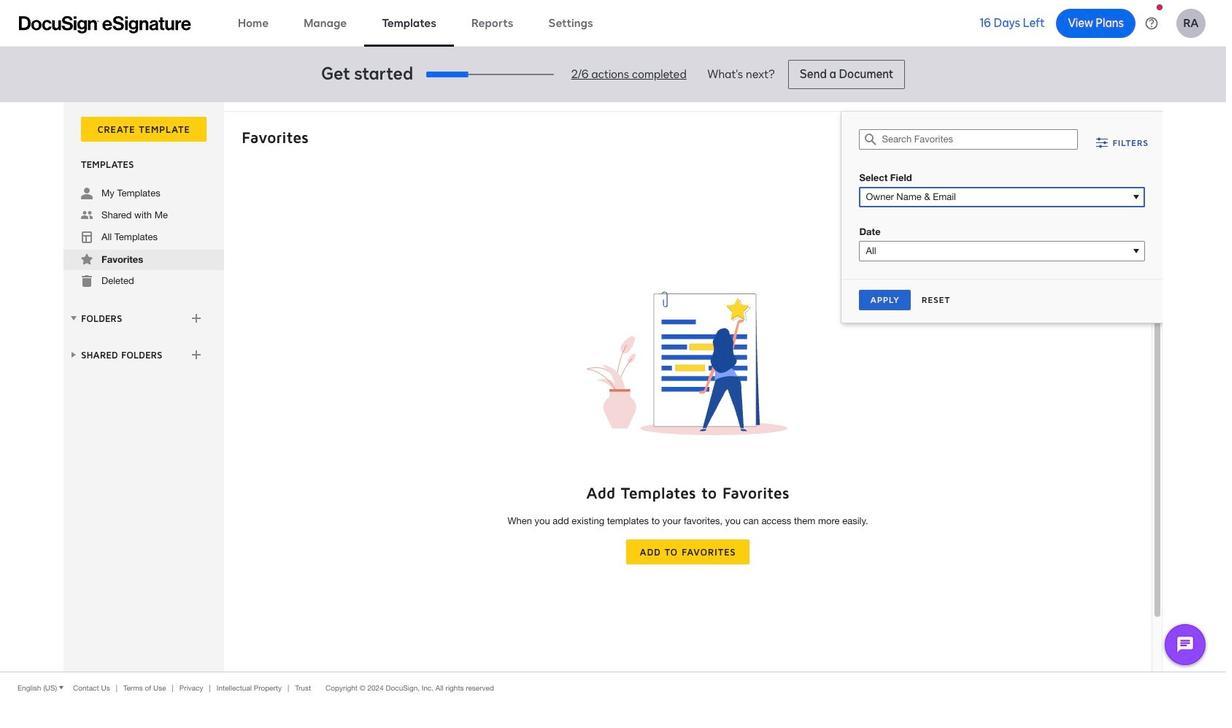 Task type: describe. For each thing, give the bounding box(es) containing it.
secondary navigation region
[[64, 102, 1167, 672]]

docusign esignature image
[[19, 16, 191, 33]]

view shared folders image
[[68, 349, 80, 361]]

templates image
[[81, 231, 93, 243]]

view folders image
[[68, 312, 80, 324]]

Search Favorites text field
[[882, 130, 1078, 149]]



Task type: locate. For each thing, give the bounding box(es) containing it.
trash image
[[81, 275, 93, 287]]

shared image
[[81, 210, 93, 221]]

star filled image
[[81, 253, 93, 265]]

user image
[[81, 188, 93, 199]]

more info region
[[0, 672, 1227, 703]]



Task type: vqa. For each thing, say whether or not it's contained in the screenshot.
Your uploaded profile image
no



